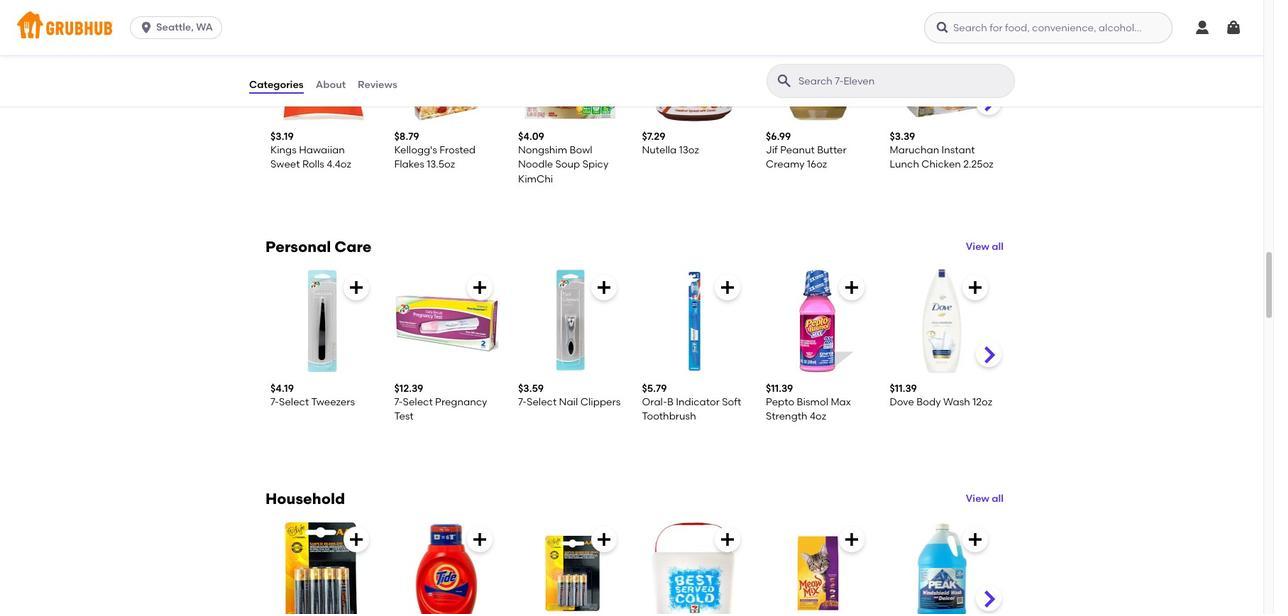 Task type: describe. For each thing, give the bounding box(es) containing it.
frosted
[[440, 144, 476, 156]]

7- for 7-select pregnancy test
[[394, 396, 403, 408]]

svg image for tide liquid 2x original scent 25oz image in the left of the page
[[471, 531, 488, 548]]

svg image for 7-select tweezers image
[[348, 279, 365, 296]]

lunch
[[890, 159, 919, 171]]

max
[[831, 396, 851, 408]]

toothbrush
[[642, 411, 696, 423]]

svg image for the pepto bismol max strength 4oz 'image' at the right of page
[[843, 279, 860, 296]]

about
[[316, 79, 346, 91]]

household
[[266, 490, 345, 508]]

$8.79 kellogg's frosted flakes 13.5oz
[[394, 130, 476, 171]]

heavy duty cooler 22 quart image
[[642, 521, 746, 614]]

personal care
[[266, 238, 372, 256]]

$7.29
[[642, 130, 666, 142]]

$12.39 7-select pregnancy test
[[394, 382, 487, 423]]

pepto
[[766, 396, 795, 408]]

dove body wash 12oz image
[[890, 269, 994, 373]]

spicy
[[583, 159, 609, 171]]

view all for personal care
[[966, 241, 1004, 253]]

categories
[[249, 79, 304, 91]]

pepto bismol max strength 4oz image
[[766, 269, 870, 373]]

7-select pregnancy test image
[[394, 269, 498, 373]]

$5.79 oral-b indicator soft toothbrush
[[642, 382, 741, 423]]

soup
[[556, 159, 580, 171]]

7- for 7-select nail clippers
[[518, 396, 527, 408]]

magnifying glass icon image
[[776, 72, 793, 89]]

$3.39
[[890, 130, 915, 142]]

svg image for 7-eleven aaa batteries 8 count image
[[595, 531, 612, 548]]

$3.19 kings hawaiian sweet rolls 4.4oz
[[271, 130, 351, 171]]

seattle, wa
[[156, 21, 213, 33]]

4oz
[[810, 411, 826, 423]]

tide liquid 2x original scent 25oz image
[[394, 521, 498, 614]]

care
[[335, 238, 372, 256]]

7-select tweezers image
[[271, 269, 375, 373]]

maruchan instant lunch chicken 2.25oz image
[[890, 17, 994, 121]]

view for personal care
[[966, 241, 990, 253]]

dove
[[890, 396, 914, 408]]

all for household
[[992, 493, 1004, 505]]

butter
[[817, 144, 847, 156]]

12oz
[[973, 396, 993, 408]]

indicator
[[676, 396, 720, 408]]

$7.29 nutella 13oz
[[642, 130, 699, 156]]

svg image for 7-eleven aa batteries 8 count image
[[348, 531, 365, 548]]

$3.19
[[271, 130, 294, 142]]

view for household
[[966, 493, 990, 505]]

$12.39
[[394, 382, 423, 394]]

nutella
[[642, 144, 677, 156]]

13.5oz
[[427, 159, 455, 171]]

svg image for "meow mix original 3.15lb" image
[[843, 531, 860, 548]]

instant
[[942, 144, 975, 156]]

about button
[[315, 55, 347, 106]]

Search 7-Eleven search field
[[797, 75, 1010, 88]]

oral-
[[642, 396, 667, 408]]

hawaiian
[[299, 144, 345, 156]]

seattle, wa button
[[130, 16, 228, 39]]

select for $4.19
[[279, 396, 309, 408]]

kings hawaiian sweet rolls 4.4oz image
[[271, 17, 375, 121]]

view all button for household
[[966, 492, 1004, 506]]

maruchan
[[890, 144, 939, 156]]

test
[[394, 411, 414, 423]]

nongshim bowl noodle soup spicy kimchi image
[[518, 17, 622, 121]]



Task type: locate. For each thing, give the bounding box(es) containing it.
1 view all button from the top
[[966, 240, 1004, 254]]

7-
[[271, 396, 279, 408], [394, 396, 403, 408], [518, 396, 527, 408]]

bismol
[[797, 396, 829, 408]]

clippers
[[581, 396, 621, 408]]

$11.39 dove body wash 12oz
[[890, 382, 993, 408]]

peanut
[[780, 144, 815, 156]]

1 vertical spatial view all button
[[966, 492, 1004, 506]]

categories button
[[248, 55, 304, 106]]

kings
[[271, 144, 297, 156]]

4.4oz
[[327, 159, 351, 171]]

$4.19
[[271, 382, 294, 394]]

view all
[[966, 241, 1004, 253], [966, 493, 1004, 505]]

b
[[667, 396, 674, 408]]

1 horizontal spatial 7-
[[394, 396, 403, 408]]

7- inside $3.59 7-select nail clippers
[[518, 396, 527, 408]]

wa
[[196, 21, 213, 33]]

7- inside $4.19 7-select tweezers
[[271, 396, 279, 408]]

2 view all button from the top
[[966, 492, 1004, 506]]

seattle,
[[156, 21, 194, 33]]

$11.39 up the dove
[[890, 382, 917, 394]]

body
[[917, 396, 941, 408]]

1 horizontal spatial $11.39
[[890, 382, 917, 394]]

2.25oz
[[964, 159, 994, 171]]

view all button
[[966, 240, 1004, 254], [966, 492, 1004, 506]]

Search for food, convenience, alcohol... search field
[[924, 12, 1173, 43]]

0 vertical spatial view all
[[966, 241, 1004, 253]]

strength
[[766, 411, 808, 423]]

7-eleven aa batteries 8 count image
[[271, 521, 375, 614]]

1 vertical spatial view all
[[966, 493, 1004, 505]]

select down the $12.39
[[403, 396, 433, 408]]

2 horizontal spatial select
[[527, 396, 557, 408]]

kellogg's
[[394, 144, 437, 156]]

select down $3.59
[[527, 396, 557, 408]]

1 $11.39 from the left
[[766, 382, 793, 394]]

rolls
[[302, 159, 324, 171]]

creamy
[[766, 159, 805, 171]]

bowl
[[570, 144, 593, 156]]

$4.09
[[518, 130, 545, 142]]

pregnancy
[[435, 396, 487, 408]]

kellogg's frosted flakes 13.5oz image
[[394, 17, 498, 121]]

7-select nail clippers image
[[518, 269, 622, 373]]

kimchi
[[518, 173, 553, 185]]

svg image
[[139, 21, 153, 35], [967, 27, 984, 44], [348, 279, 365, 296], [843, 279, 860, 296], [348, 531, 365, 548], [471, 531, 488, 548], [595, 531, 612, 548], [719, 531, 736, 548], [843, 531, 860, 548]]

7-eleven aaa batteries 8 count image
[[518, 521, 622, 614]]

3 7- from the left
[[518, 396, 527, 408]]

select down $4.19 on the left bottom
[[279, 396, 309, 408]]

7- for 7-select tweezers
[[271, 396, 279, 408]]

select for $12.39
[[403, 396, 433, 408]]

$11.39 for dove
[[890, 382, 917, 394]]

$5.79
[[642, 382, 667, 394]]

7- inside $12.39 7-select pregnancy test
[[394, 396, 403, 408]]

$11.39 up pepto
[[766, 382, 793, 394]]

2 7- from the left
[[394, 396, 403, 408]]

$11.39
[[766, 382, 793, 394], [890, 382, 917, 394]]

$11.39 inside $11.39 dove body wash 12oz
[[890, 382, 917, 394]]

0 horizontal spatial select
[[279, 396, 309, 408]]

select inside $12.39 7-select pregnancy test
[[403, 396, 433, 408]]

2 select from the left
[[403, 396, 433, 408]]

nutella 13oz image
[[642, 17, 746, 121]]

2 all from the top
[[992, 493, 1004, 505]]

chicken
[[922, 159, 961, 171]]

view
[[966, 241, 990, 253], [966, 493, 990, 505]]

$6.99 jif peanut butter creamy 16oz
[[766, 130, 847, 171]]

noodle
[[518, 159, 553, 171]]

$11.39 pepto bismol max strength 4oz
[[766, 382, 851, 423]]

1 vertical spatial view
[[966, 493, 990, 505]]

select
[[279, 396, 309, 408], [403, 396, 433, 408], [527, 396, 557, 408]]

view all for household
[[966, 493, 1004, 505]]

13oz
[[679, 144, 699, 156]]

0 horizontal spatial $11.39
[[766, 382, 793, 394]]

select inside $4.19 7-select tweezers
[[279, 396, 309, 408]]

2 horizontal spatial 7-
[[518, 396, 527, 408]]

$11.39 for pepto
[[766, 382, 793, 394]]

0 vertical spatial view
[[966, 241, 990, 253]]

personal
[[266, 238, 331, 256]]

1 view from the top
[[966, 241, 990, 253]]

1 horizontal spatial select
[[403, 396, 433, 408]]

jif
[[766, 144, 778, 156]]

meow mix original 3.15lb image
[[766, 521, 870, 614]]

7- down $4.19 on the left bottom
[[271, 396, 279, 408]]

$8.79
[[394, 130, 419, 142]]

$3.59 7-select nail clippers
[[518, 382, 621, 408]]

all
[[992, 241, 1004, 253], [992, 493, 1004, 505]]

0 vertical spatial all
[[992, 241, 1004, 253]]

$4.19 7-select tweezers
[[271, 382, 355, 408]]

$6.99
[[766, 130, 791, 142]]

tweezers
[[311, 396, 355, 408]]

7- down $3.59
[[518, 396, 527, 408]]

0 vertical spatial view all button
[[966, 240, 1004, 254]]

peak winshield wash 20lb image
[[890, 521, 994, 614]]

select inside $3.59 7-select nail clippers
[[527, 396, 557, 408]]

$4.09 nongshim bowl noodle soup spicy kimchi
[[518, 130, 609, 185]]

wash
[[943, 396, 970, 408]]

soft
[[722, 396, 741, 408]]

$3.39 maruchan instant lunch chicken 2.25oz
[[890, 130, 994, 171]]

svg image for maruchan instant lunch chicken 2.25oz image
[[967, 27, 984, 44]]

1 view all from the top
[[966, 241, 1004, 253]]

jif peanut butter creamy 16oz image
[[766, 17, 870, 121]]

svg image
[[1194, 19, 1211, 36], [1225, 19, 1242, 36], [936, 21, 950, 35], [471, 279, 488, 296], [595, 279, 612, 296], [719, 279, 736, 296], [967, 279, 984, 296], [967, 531, 984, 548]]

reviews button
[[357, 55, 398, 106]]

select for $3.59
[[527, 396, 557, 408]]

$11.39 inside the $11.39 pepto bismol max strength 4oz
[[766, 382, 793, 394]]

all for personal care
[[992, 241, 1004, 253]]

svg image inside seattle, wa button
[[139, 21, 153, 35]]

3 select from the left
[[527, 396, 557, 408]]

1 vertical spatial all
[[992, 493, 1004, 505]]

0 horizontal spatial 7-
[[271, 396, 279, 408]]

main navigation navigation
[[0, 0, 1264, 55]]

2 view from the top
[[966, 493, 990, 505]]

sweet
[[271, 159, 300, 171]]

view all button for personal care
[[966, 240, 1004, 254]]

16oz
[[807, 159, 827, 171]]

$3.59
[[518, 382, 544, 394]]

oral-b indicator soft toothbrush image
[[642, 269, 746, 373]]

1 7- from the left
[[271, 396, 279, 408]]

7- up test
[[394, 396, 403, 408]]

svg image for heavy duty cooler 22 quart image
[[719, 531, 736, 548]]

1 select from the left
[[279, 396, 309, 408]]

1 all from the top
[[992, 241, 1004, 253]]

reviews
[[358, 79, 397, 91]]

2 $11.39 from the left
[[890, 382, 917, 394]]

nail
[[559, 396, 578, 408]]

nongshim
[[518, 144, 567, 156]]

flakes
[[394, 159, 424, 171]]

2 view all from the top
[[966, 493, 1004, 505]]



Task type: vqa. For each thing, say whether or not it's contained in the screenshot.
top ALL
yes



